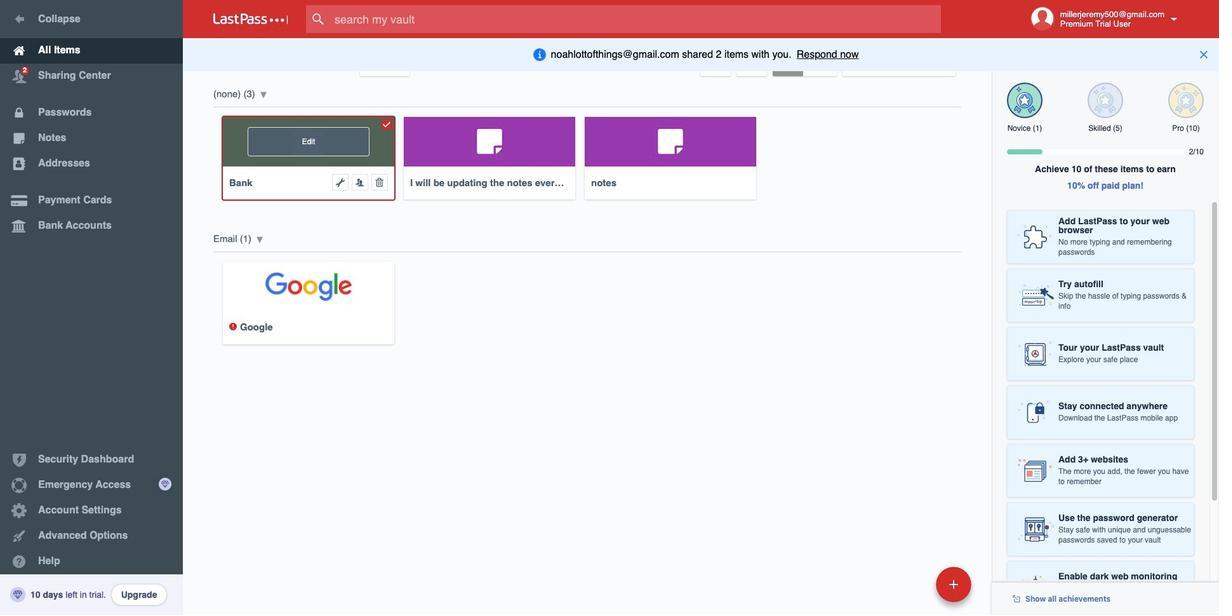 Task type: describe. For each thing, give the bounding box(es) containing it.
search my vault text field
[[306, 5, 966, 33]]

new item navigation
[[849, 563, 980, 615]]

main navigation navigation
[[0, 0, 183, 615]]



Task type: locate. For each thing, give the bounding box(es) containing it.
vault options navigation
[[183, 38, 992, 76]]

lastpass image
[[213, 13, 288, 25]]

new item element
[[849, 566, 977, 602]]

Search search field
[[306, 5, 966, 33]]



Task type: vqa. For each thing, say whether or not it's contained in the screenshot.
the 'search my vault' text field
yes



